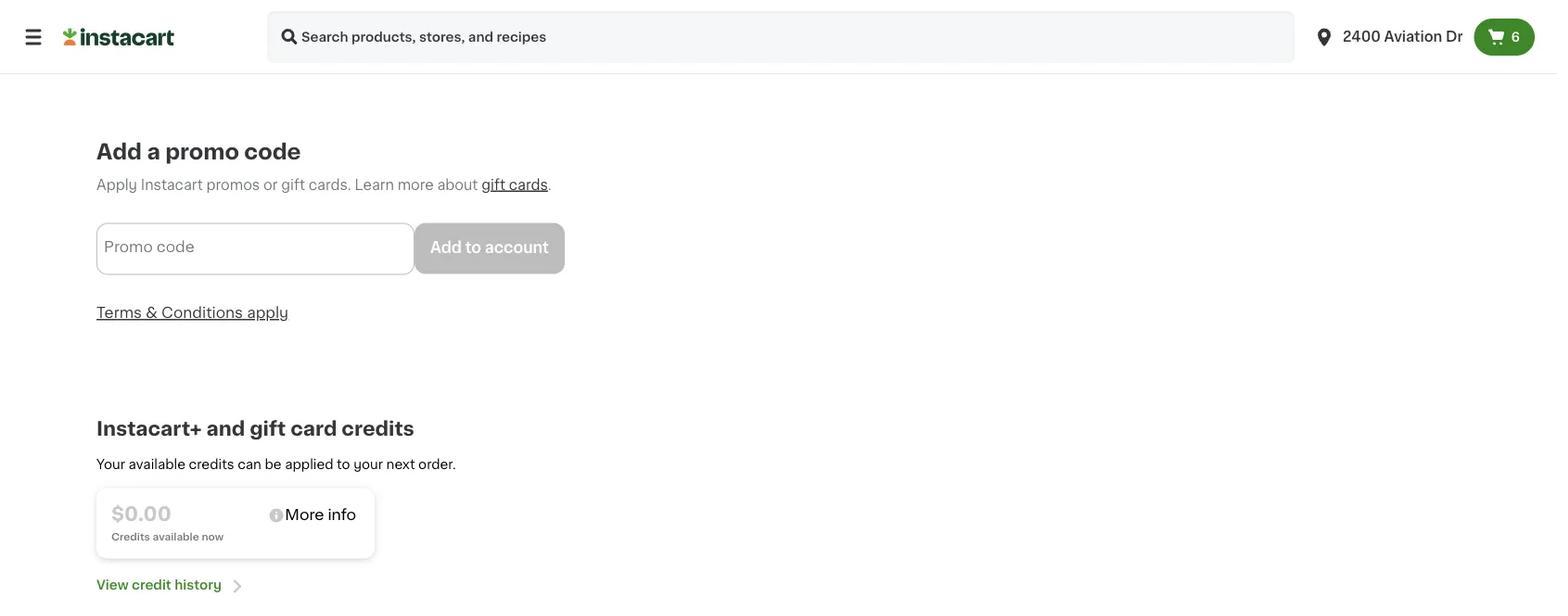 Task type: vqa. For each thing, say whether or not it's contained in the screenshot.
Instacart logo at the left of page
yes



Task type: locate. For each thing, give the bounding box(es) containing it.
0 vertical spatial code
[[244, 141, 301, 162]]

to
[[465, 241, 481, 256], [337, 458, 350, 471]]

gift left 'cards'
[[482, 178, 506, 192]]

conditions
[[161, 305, 243, 320]]

history
[[175, 579, 222, 592]]

1 horizontal spatial to
[[465, 241, 481, 256]]

1 vertical spatial credits
[[189, 458, 234, 471]]

credits left can
[[189, 458, 234, 471]]

0 horizontal spatial to
[[337, 458, 350, 471]]

to left account
[[465, 241, 481, 256]]

add to account button
[[415, 223, 565, 274]]

next
[[386, 458, 415, 471]]

1 vertical spatial add
[[430, 241, 462, 256]]

apply
[[96, 178, 137, 192]]

apply
[[247, 305, 289, 320]]

cards.
[[309, 178, 351, 192]]

more info
[[285, 508, 356, 523]]

2400 aviation dr button
[[1302, 11, 1475, 63], [1314, 11, 1463, 63]]

0 vertical spatial to
[[465, 241, 481, 256]]

more
[[285, 508, 324, 523]]

a
[[147, 141, 160, 162]]

dr
[[1446, 30, 1463, 44]]

gift cards link
[[482, 178, 548, 192]]

6 button
[[1475, 19, 1535, 56]]

available
[[129, 458, 186, 471], [153, 532, 199, 542]]

instacart+ and gift card credits
[[96, 419, 414, 439]]

2 2400 aviation dr button from the left
[[1314, 11, 1463, 63]]

code up or
[[244, 141, 301, 162]]

Search field
[[267, 11, 1295, 63]]

1 horizontal spatial code
[[244, 141, 301, 162]]

add for add to account
[[430, 241, 462, 256]]

account
[[485, 241, 549, 256]]

info
[[328, 508, 356, 523]]

add
[[96, 141, 142, 162], [430, 241, 462, 256]]

available left now
[[153, 532, 199, 542]]

None search field
[[267, 11, 1295, 63]]

$0.00
[[111, 505, 171, 524]]

available down instacart+ at the left bottom
[[129, 458, 186, 471]]

1 vertical spatial to
[[337, 458, 350, 471]]

your
[[354, 458, 383, 471]]

1 horizontal spatial credits
[[342, 419, 414, 439]]

1 horizontal spatial add
[[430, 241, 462, 256]]

credits
[[111, 532, 150, 542]]

and
[[206, 419, 245, 439]]

instacart
[[141, 178, 203, 192]]

about
[[437, 178, 478, 192]]

$0.00 credits available now
[[111, 505, 224, 542]]

credits
[[342, 419, 414, 439], [189, 458, 234, 471]]

0 horizontal spatial code
[[157, 240, 195, 254]]

0 vertical spatial add
[[96, 141, 142, 162]]

promo
[[104, 240, 153, 254]]

terms
[[96, 305, 142, 320]]

your
[[96, 458, 125, 471]]

0 horizontal spatial add
[[96, 141, 142, 162]]

credits up your at the left bottom
[[342, 419, 414, 439]]

0 vertical spatial credits
[[342, 419, 414, 439]]

add up apply
[[96, 141, 142, 162]]

to left your at the left bottom
[[337, 458, 350, 471]]

gift right or
[[281, 178, 305, 192]]

add inside "add to account" button
[[430, 241, 462, 256]]

available inside $0.00 credits available now
[[153, 532, 199, 542]]

card
[[291, 419, 337, 439]]

gift up be
[[250, 419, 286, 439]]

add down the about
[[430, 241, 462, 256]]

code right "promo"
[[157, 240, 195, 254]]

1 vertical spatial available
[[153, 532, 199, 542]]

your available credits can be applied to your next order.
[[96, 458, 456, 471]]

gift
[[281, 178, 305, 192], [482, 178, 506, 192], [250, 419, 286, 439]]

code
[[244, 141, 301, 162], [157, 240, 195, 254]]

now
[[202, 532, 224, 542]]



Task type: describe. For each thing, give the bounding box(es) containing it.
terms & conditions apply
[[96, 305, 289, 320]]

aviation
[[1385, 30, 1443, 44]]

or
[[264, 178, 278, 192]]

&
[[146, 305, 158, 320]]

more info button
[[267, 507, 356, 525]]

1 2400 aviation dr button from the left
[[1302, 11, 1475, 63]]

to inside button
[[465, 241, 481, 256]]

promos
[[207, 178, 260, 192]]

0 vertical spatial available
[[129, 458, 186, 471]]

more
[[398, 178, 434, 192]]

applied
[[285, 458, 334, 471]]

add to account
[[430, 241, 549, 256]]

learn
[[355, 178, 394, 192]]

2400 aviation dr
[[1343, 30, 1463, 44]]

can
[[238, 458, 262, 471]]

.
[[548, 178, 552, 192]]

add a promo code
[[96, 141, 301, 162]]

6
[[1512, 31, 1520, 44]]

order.
[[418, 458, 456, 471]]

promo code
[[104, 240, 195, 254]]

1 vertical spatial code
[[157, 240, 195, 254]]

instacart logo image
[[63, 26, 174, 48]]

cards
[[509, 178, 548, 192]]

view
[[96, 579, 129, 592]]

view credit history
[[96, 579, 222, 592]]

terms & conditions apply link
[[96, 305, 289, 320]]

0 horizontal spatial credits
[[189, 458, 234, 471]]

instacart+
[[96, 419, 202, 439]]

Promo code text field
[[96, 223, 415, 275]]

add for add a promo code
[[96, 141, 142, 162]]

2400
[[1343, 30, 1381, 44]]

view credit history link
[[96, 574, 244, 596]]

promo
[[165, 141, 239, 162]]

credit
[[132, 579, 171, 592]]

apply instacart promos or gift cards. learn more about gift cards .
[[96, 178, 552, 192]]

be
[[265, 458, 282, 471]]



